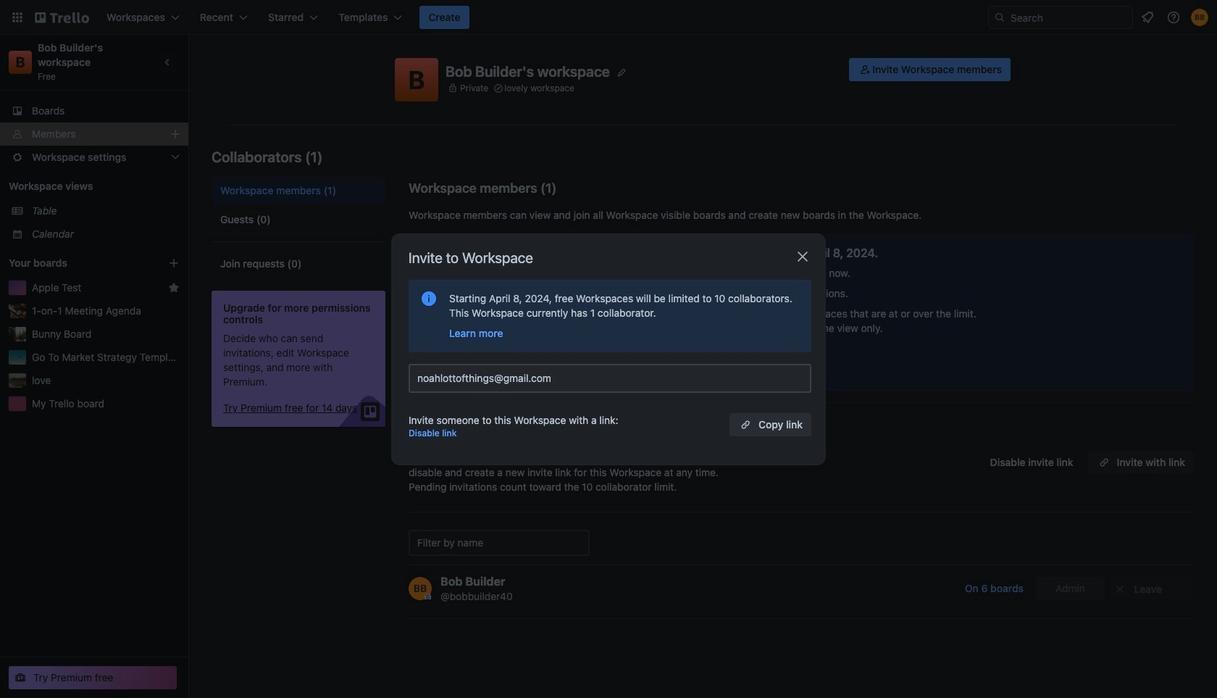 Task type: locate. For each thing, give the bounding box(es) containing it.
0 horizontal spatial sm image
[[858, 62, 873, 77]]

Email address or name text field
[[418, 368, 809, 388]]

workspace navigation collapse icon image
[[158, 52, 178, 72]]

open information menu image
[[1167, 10, 1182, 25]]

primary element
[[0, 0, 1218, 35]]

sm image
[[858, 62, 873, 77], [1113, 582, 1128, 597]]

bob builder (bobbuilder40) image
[[1192, 9, 1209, 26]]

1 vertical spatial sm image
[[1113, 582, 1128, 597]]

your boards with 6 items element
[[9, 254, 146, 272]]

search image
[[995, 12, 1006, 23]]



Task type: vqa. For each thing, say whether or not it's contained in the screenshot.
the right sm icon
no



Task type: describe. For each thing, give the bounding box(es) containing it.
Filter by name text field
[[409, 530, 590, 556]]

starred icon image
[[168, 282, 180, 294]]

Search field
[[1006, 7, 1133, 28]]

close image
[[794, 248, 812, 265]]

1 horizontal spatial sm image
[[1113, 582, 1128, 597]]

switch to… image
[[10, 10, 25, 25]]

0 vertical spatial sm image
[[858, 62, 873, 77]]

0 notifications image
[[1140, 9, 1157, 26]]

add board image
[[168, 257, 180, 269]]



